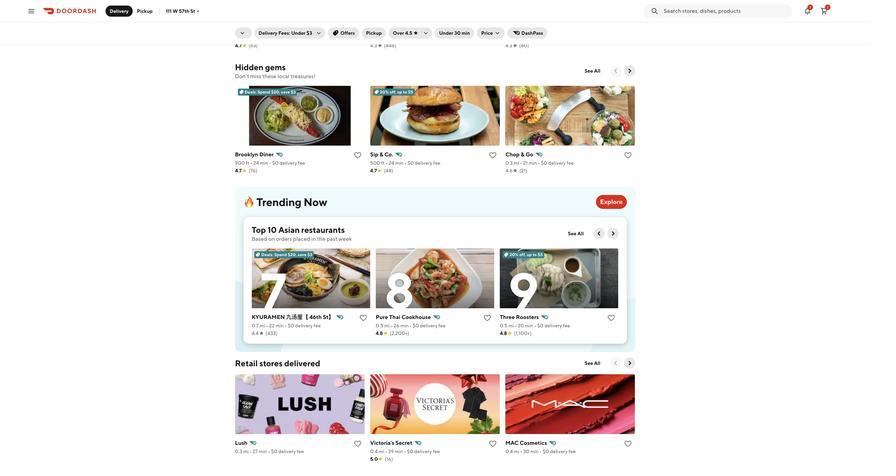 Task type: vqa. For each thing, say whether or not it's contained in the screenshot.
4.9 associated with Patys Restaurant
no



Task type: locate. For each thing, give the bounding box(es) containing it.
1 vertical spatial to
[[533, 252, 537, 257]]

mi for partners coffee
[[244, 35, 249, 41]]

2 previous button of carousel image from the top
[[613, 360, 620, 367]]

delivery fees: under $3
[[259, 30, 313, 36]]

2 ft from the left
[[382, 160, 385, 166]]

1 horizontal spatial deals:
[[262, 252, 274, 257]]

min right '26'
[[401, 323, 409, 328]]

deals: spend $20, save $3 for restaurants
[[262, 252, 313, 257]]

chop
[[506, 151, 520, 158]]

all for top 10 asian restaurants
[[578, 231, 584, 236]]

0 vertical spatial to
[[403, 89, 408, 94]]

place
[[419, 26, 433, 33]]

4.7 for partners coffee
[[235, 43, 242, 48]]

delivery for delivery fees: under $3
[[259, 30, 278, 36]]

1 horizontal spatial to
[[533, 252, 537, 257]]

under right the fees:
[[292, 30, 306, 36]]

pickup left 111
[[137, 8, 153, 14]]

1 horizontal spatial under
[[439, 30, 454, 36]]

mi down ramses
[[514, 35, 519, 41]]

1 0.5 from the left
[[376, 323, 384, 328]]

0 vertical spatial spend
[[258, 89, 271, 94]]

delivery button
[[106, 5, 133, 17]]

min down diner
[[260, 160, 268, 166]]

click to add this store to your saved list image for sip & co.
[[489, 151, 498, 159]]

the
[[317, 236, 326, 242]]

2 & from the left
[[521, 151, 525, 158]]

fee for kyuramen
[[314, 323, 321, 328]]

click to add this store to your saved list image for chop & go
[[625, 151, 633, 159]]

0 vertical spatial see
[[585, 68, 594, 74]]

4.8 for three roosters
[[500, 331, 508, 336]]

min right 39
[[395, 449, 403, 454]]

$20, down orders
[[288, 252, 297, 257]]

30 inside button
[[455, 30, 461, 36]]

0 horizontal spatial 1
[[810, 5, 812, 9]]

deals: spend $20, save $3 down orders
[[262, 252, 313, 257]]

deals: for don't
[[245, 89, 257, 94]]

111
[[166, 8, 172, 14]]

these
[[263, 73, 277, 79]]

pure thai cookhouse
[[376, 314, 431, 320]]

0 vertical spatial $5
[[408, 89, 414, 94]]

ft right the 500
[[382, 160, 385, 166]]

1 vertical spatial $3
[[291, 89, 296, 94]]

mi down partners
[[244, 35, 249, 41]]

0 horizontal spatial 22
[[269, 323, 275, 328]]

1 horizontal spatial 22
[[388, 35, 394, 41]]

0 vertical spatial 22
[[388, 35, 394, 41]]

pickup left over
[[366, 30, 382, 36]]

gems
[[265, 62, 286, 72]]

next button of carousel image for victoria's secret
[[627, 360, 634, 367]]

0 horizontal spatial spend
[[258, 89, 271, 94]]

$20, for restaurants
[[288, 252, 297, 257]]

0.5 mi • 26 min • $​0 delivery fee
[[376, 323, 446, 328]]

mi down kyuramen on the left of page
[[260, 323, 265, 328]]

$​0 for victoria's secret
[[407, 449, 414, 454]]

0.5
[[376, 323, 384, 328], [500, 323, 508, 328]]

0.5 mi • 20 min • $​0 delivery fee
[[500, 323, 571, 328]]

4.4
[[252, 331, 259, 336]]

0.4 up 5.0
[[371, 449, 378, 454]]

delivery inside button
[[110, 8, 129, 14]]

1 next button of carousel image from the top
[[627, 67, 634, 74]]

0 vertical spatial see all link
[[581, 65, 605, 76]]

1 vertical spatial 0.3
[[506, 160, 513, 166]]

1 horizontal spatial 20% off, up to $5
[[510, 252, 543, 257]]

ft right 900
[[246, 160, 250, 166]]

4.7 down 900
[[235, 168, 242, 173]]

save down placed
[[298, 252, 307, 257]]

30 left price
[[455, 30, 461, 36]]

0 horizontal spatial $5
[[408, 89, 414, 94]]

$3
[[307, 30, 313, 36], [291, 89, 296, 94], [308, 252, 313, 257]]

mi left 27
[[244, 449, 249, 454]]

click to add this store to your saved list image for pure thai cookhouse
[[484, 314, 492, 322]]

$​0 for westfield market place
[[407, 35, 413, 41]]

& right sip
[[380, 151, 384, 158]]

4.3 left (40)
[[506, 43, 513, 48]]

$3 for 10
[[308, 252, 313, 257]]

under right place
[[439, 30, 454, 36]]

0 vertical spatial 0.7
[[506, 35, 513, 41]]

4.7 for sip & co.
[[371, 168, 377, 173]]

click to add this store to your saved list image
[[489, 151, 498, 159], [359, 314, 368, 322], [608, 314, 616, 322], [354, 440, 362, 448], [625, 440, 633, 448]]

delivery for victoria's secret
[[415, 449, 432, 454]]

0 horizontal spatial 4.3
[[371, 43, 377, 48]]

2 vertical spatial see all link
[[581, 358, 605, 369]]

co.
[[385, 151, 394, 158]]

kyuramen
[[252, 314, 285, 320]]

delivery
[[278, 35, 296, 41], [414, 35, 432, 41], [550, 35, 568, 41], [280, 160, 297, 166], [415, 160, 433, 166], [549, 160, 566, 166], [295, 323, 313, 328], [420, 323, 438, 328], [545, 323, 563, 328], [279, 449, 296, 454], [415, 449, 432, 454], [551, 449, 568, 454]]

ft for sip
[[382, 160, 385, 166]]

22
[[388, 35, 394, 41], [269, 323, 275, 328]]

save for restaurants
[[298, 252, 307, 257]]

0 vertical spatial 20%
[[380, 89, 389, 94]]

min right the 21 at the top right of the page
[[529, 160, 537, 166]]

1 horizontal spatial 1
[[828, 5, 829, 9]]

1 vertical spatial see all link
[[564, 228, 588, 239]]

pickup button left 111
[[133, 5, 157, 17]]

0 vertical spatial next button of carousel image
[[627, 67, 634, 74]]

1 for 0 items, open order cart icon at the right of the page
[[828, 5, 829, 9]]

victoria's secret
[[371, 440, 413, 446]]

0 vertical spatial pickup
[[137, 8, 153, 14]]

0 vertical spatial off,
[[390, 89, 397, 94]]

20% off, up to $5
[[380, 89, 414, 94], [510, 252, 543, 257]]

0.5 for pure thai cookhouse
[[376, 323, 384, 328]]

placed
[[293, 236, 310, 242]]

ramses ii deli and grocerry 0.7 mi • 30 min • $​0 delivery fee
[[506, 26, 577, 41]]

1 previous button of carousel image from the top
[[613, 67, 620, 74]]

0 vertical spatial deals: spend $20, save $3
[[245, 89, 296, 94]]

0 horizontal spatial 20%
[[380, 89, 389, 94]]

27
[[253, 449, 258, 454]]

30 down mac cosmetics
[[524, 449, 530, 454]]

ii
[[527, 26, 531, 33]]

0 horizontal spatial 0.7
[[252, 323, 259, 328]]

4.8 down three
[[500, 331, 508, 336]]

(2,200+)
[[390, 331, 410, 336]]

cookhouse
[[402, 314, 431, 320]]

off, for roosters
[[520, 252, 526, 257]]

$3 right the fees:
[[307, 30, 313, 36]]

🔥
[[244, 195, 255, 208]]

1 vertical spatial up
[[527, 252, 532, 257]]

min up (433)
[[276, 323, 284, 328]]

24 up (48)
[[389, 160, 395, 166]]

2 vertical spatial 0.3
[[235, 449, 243, 454]]

30
[[455, 30, 461, 36], [523, 35, 530, 41], [524, 449, 530, 454]]

2 0.4 from the left
[[506, 449, 513, 454]]

pickup
[[137, 8, 153, 14], [366, 30, 382, 36]]

2 1 from the left
[[828, 5, 829, 9]]

min right 27
[[259, 449, 267, 454]]

1 horizontal spatial 4.3
[[506, 43, 513, 48]]

mi down mac
[[514, 449, 520, 454]]

westfield
[[371, 26, 398, 33]]

0 vertical spatial 20% off, up to $5
[[380, 89, 414, 94]]

deals: spend $20, save $3 down these
[[245, 89, 296, 94]]

0 horizontal spatial deals:
[[245, 89, 257, 94]]

Store search: begin typing to search for stores available on DoorDash text field
[[664, 7, 789, 15]]

19
[[253, 35, 258, 41]]

don't
[[235, 73, 249, 79]]

price
[[482, 30, 493, 36]]

$20, for miss
[[271, 89, 281, 94]]

spend down orders
[[275, 252, 287, 257]]

fee for three
[[564, 323, 571, 328]]

click to add this store to your saved list image for lush
[[354, 440, 362, 448]]

4.7 down the 500
[[371, 168, 377, 173]]

1 vertical spatial pickup
[[366, 30, 382, 36]]

mi down three
[[509, 323, 514, 328]]

0.7 up 4.4
[[252, 323, 259, 328]]

1 vertical spatial $5
[[538, 252, 543, 257]]

0 horizontal spatial $20,
[[271, 89, 281, 94]]

st】
[[323, 314, 334, 320]]

delivery
[[110, 8, 129, 14], [259, 30, 278, 36]]

22 up (433)
[[269, 323, 275, 328]]

min inside button
[[462, 30, 471, 36]]

0 items, open order cart image
[[821, 7, 829, 15]]

1 horizontal spatial off,
[[520, 252, 526, 257]]

0 vertical spatial $20,
[[271, 89, 281, 94]]

0 horizontal spatial delivery
[[110, 8, 129, 14]]

$3 down in
[[308, 252, 313, 257]]

min down westfield market place
[[395, 35, 403, 41]]

0 horizontal spatial to
[[403, 89, 408, 94]]

min right 20
[[526, 323, 534, 328]]

0 vertical spatial 0.3
[[235, 35, 243, 41]]

4.3 for 0.7 mi • 30 min • $​0 delivery fee
[[506, 43, 513, 48]]

2 next button of carousel image from the top
[[627, 360, 634, 367]]

0 vertical spatial delivery
[[110, 8, 129, 14]]

24 for &
[[389, 160, 395, 166]]

(40)
[[520, 43, 529, 48]]

1 & from the left
[[380, 151, 384, 158]]

$20, down these
[[271, 89, 281, 94]]

0 horizontal spatial 0.5
[[376, 323, 384, 328]]

$20,
[[271, 89, 281, 94], [288, 252, 297, 257]]

1 vertical spatial deals:
[[262, 252, 274, 257]]

min for mac
[[531, 449, 539, 454]]

0 horizontal spatial 24
[[254, 160, 259, 166]]

111 w 57th st button
[[166, 8, 201, 14]]

1 0.4 from the left
[[371, 449, 378, 454]]

victoria's
[[371, 440, 395, 446]]

0 horizontal spatial pickup button
[[133, 5, 157, 17]]

1 horizontal spatial up
[[527, 252, 532, 257]]

1 4.3 from the left
[[371, 43, 377, 48]]

fee for mac
[[569, 449, 576, 454]]

0.5 down three
[[500, 323, 508, 328]]

0 horizontal spatial &
[[380, 151, 384, 158]]

0 vertical spatial pickup button
[[133, 5, 157, 17]]

1 vertical spatial see
[[569, 231, 577, 236]]

1 vertical spatial 22
[[269, 323, 275, 328]]

min down deli
[[531, 35, 539, 41]]

lush
[[235, 440, 248, 446]]

1 horizontal spatial 4.8
[[500, 331, 508, 336]]

20% for &
[[380, 89, 389, 94]]

22 up (446)
[[388, 35, 394, 41]]

1 left 0 items, open order cart icon at the right of the page
[[810, 5, 812, 9]]

mi for victoria's secret
[[379, 449, 384, 454]]

pickup button up (446)
[[362, 27, 386, 39]]

previous button of carousel image
[[596, 230, 603, 237]]

1 vertical spatial 0.7
[[252, 323, 259, 328]]

1 vertical spatial 20%
[[510, 252, 519, 257]]

1 24 from the left
[[254, 160, 259, 166]]

(446)
[[384, 43, 397, 48]]

delivery for lush
[[279, 449, 296, 454]]

2 24 from the left
[[389, 160, 395, 166]]

0.3 for partners
[[235, 35, 243, 41]]

explore link
[[597, 195, 627, 209]]

0 horizontal spatial under
[[292, 30, 306, 36]]

(48)
[[384, 168, 394, 173]]

pickup button
[[133, 5, 157, 17], [362, 27, 386, 39]]

1 right notification bell icon
[[828, 5, 829, 9]]

mi down victoria's
[[379, 449, 384, 454]]

1 horizontal spatial $5
[[538, 252, 543, 257]]

ramses
[[506, 26, 526, 33]]

mi right 0.8
[[379, 35, 384, 41]]

& for co.
[[380, 151, 384, 158]]

20%
[[380, 89, 389, 94], [510, 252, 519, 257]]

1 vertical spatial off,
[[520, 252, 526, 257]]

spend for don't
[[258, 89, 271, 94]]

click to add this store to your saved list image
[[354, 26, 362, 34], [489, 26, 498, 34], [354, 151, 362, 159], [625, 151, 633, 159], [484, 314, 492, 322], [489, 440, 498, 448]]

delivery for partners coffee
[[278, 35, 296, 41]]

delivery for chop & go
[[549, 160, 566, 166]]

24 up the (76) at the top of page
[[254, 160, 259, 166]]

2 4.8 from the left
[[500, 331, 508, 336]]

🔥 trending now link
[[244, 195, 591, 209]]

1 under from the left
[[292, 30, 306, 36]]

0 horizontal spatial 4.8
[[376, 331, 383, 336]]

0 vertical spatial save
[[281, 89, 290, 94]]

& left go
[[521, 151, 525, 158]]

30 up (40)
[[523, 35, 530, 41]]

2 0.5 from the left
[[500, 323, 508, 328]]

see all
[[585, 68, 601, 74], [569, 231, 584, 236], [585, 360, 601, 366]]

0 vertical spatial see all
[[585, 68, 601, 74]]

fee for partners
[[297, 35, 304, 41]]

mi left '26'
[[385, 323, 390, 328]]

deals: down miss
[[245, 89, 257, 94]]

mi for kyuramen 九汤屋【 46th st】
[[260, 323, 265, 328]]

0.3 down partners
[[235, 35, 243, 41]]

min left price
[[462, 30, 471, 36]]

1 1 from the left
[[810, 5, 812, 9]]

0.4 mi • 39 min • $​0 delivery fee
[[371, 449, 440, 454]]

grocerry
[[554, 26, 577, 33]]

min down cosmetics
[[531, 449, 539, 454]]

local
[[278, 73, 290, 79]]

partners
[[235, 26, 257, 33]]

under
[[292, 30, 306, 36], [439, 30, 454, 36]]

$3 down the 'treasures!'
[[291, 89, 296, 94]]

1 vertical spatial next button of carousel image
[[627, 360, 634, 367]]

0.3 up '4.6'
[[506, 160, 513, 166]]

min inside ramses ii deli and grocerry 0.7 mi • 30 min • $​0 delivery fee
[[531, 35, 539, 41]]

min for partners
[[259, 35, 267, 41]]

previous button of carousel image
[[613, 67, 620, 74], [613, 360, 620, 367]]

4.8 for pure thai cookhouse
[[376, 331, 383, 336]]

0.4 for victoria's secret
[[371, 449, 378, 454]]

next button of carousel image
[[610, 230, 617, 237]]

1 vertical spatial 20% off, up to $5
[[510, 252, 543, 257]]

0 vertical spatial deals:
[[245, 89, 257, 94]]

1 horizontal spatial 20%
[[510, 252, 519, 257]]

1 vertical spatial save
[[298, 252, 307, 257]]

2 vertical spatial $3
[[308, 252, 313, 257]]

0 horizontal spatial 0.4
[[371, 449, 378, 454]]

8
[[385, 261, 414, 320]]

1 ft from the left
[[246, 160, 250, 166]]

•
[[250, 35, 252, 41], [268, 35, 270, 41], [385, 35, 387, 41], [404, 35, 406, 41], [520, 35, 522, 41], [540, 35, 542, 41], [251, 160, 253, 166], [269, 160, 271, 166], [386, 160, 388, 166], [405, 160, 407, 166], [521, 160, 523, 166], [538, 160, 540, 166], [266, 323, 268, 328], [285, 323, 287, 328], [391, 323, 393, 328], [410, 323, 412, 328], [515, 323, 517, 328], [535, 323, 537, 328], [250, 449, 252, 454], [268, 449, 270, 454], [385, 449, 388, 454], [404, 449, 406, 454], [521, 449, 523, 454], [540, 449, 542, 454]]

mi left the 21 at the top right of the page
[[514, 160, 520, 166]]

delivery for sip & co.
[[415, 160, 433, 166]]

based
[[252, 236, 268, 242]]

over 4.5 button
[[389, 27, 433, 39]]

1 horizontal spatial delivery
[[259, 30, 278, 36]]

next button of carousel image for sip & co.
[[627, 67, 634, 74]]

0.8
[[371, 35, 378, 41]]

deli
[[532, 26, 542, 33]]

brooklyn diner
[[235, 151, 274, 158]]

to
[[403, 89, 408, 94], [533, 252, 537, 257]]

1 vertical spatial deals: spend $20, save $3
[[262, 252, 313, 257]]

0.3 down "lush"
[[235, 449, 243, 454]]

0.4 for mac cosmetics
[[506, 449, 513, 454]]

min right the 500
[[396, 160, 404, 166]]

delivery for mac cosmetics
[[551, 449, 568, 454]]

1 horizontal spatial 0.4
[[506, 449, 513, 454]]

0 horizontal spatial save
[[281, 89, 290, 94]]

click to add this store to your saved list image for mac cosmetics
[[625, 440, 633, 448]]

1 4.8 from the left
[[376, 331, 383, 336]]

1 horizontal spatial save
[[298, 252, 307, 257]]

0 horizontal spatial ft
[[246, 160, 250, 166]]

2 4.3 from the left
[[506, 43, 513, 48]]

1 vertical spatial delivery
[[259, 30, 278, 36]]

1 vertical spatial see all
[[569, 231, 584, 236]]

0 horizontal spatial off,
[[390, 89, 397, 94]]

1 horizontal spatial $20,
[[288, 252, 297, 257]]

0.4 down mac
[[506, 449, 513, 454]]

roosters
[[516, 314, 539, 320]]

0 horizontal spatial up
[[397, 89, 403, 94]]

4.7 left (63)
[[235, 43, 242, 48]]

2 under from the left
[[439, 30, 454, 36]]

next button of carousel image
[[627, 67, 634, 74], [627, 360, 634, 367]]

0.5 down pure
[[376, 323, 384, 328]]

1 vertical spatial previous button of carousel image
[[613, 360, 620, 367]]

&
[[380, 151, 384, 158], [521, 151, 525, 158]]

0.7 down ramses
[[506, 35, 513, 41]]

0 vertical spatial all
[[595, 68, 601, 74]]

$​0 inside ramses ii deli and grocerry 0.7 mi • 30 min • $​0 delivery fee
[[543, 35, 549, 41]]

4.3 down 0.8
[[371, 43, 377, 48]]

0 vertical spatial previous button of carousel image
[[613, 67, 620, 74]]

spend down these
[[258, 89, 271, 94]]

39
[[388, 449, 394, 454]]

20% for roosters
[[510, 252, 519, 257]]

0 vertical spatial up
[[397, 89, 403, 94]]

1 horizontal spatial ft
[[382, 160, 385, 166]]

min for victoria's
[[395, 449, 403, 454]]

24
[[254, 160, 259, 166], [389, 160, 395, 166]]

1 vertical spatial spend
[[275, 252, 287, 257]]

0 horizontal spatial 20% off, up to $5
[[380, 89, 414, 94]]

deals:
[[245, 89, 257, 94], [262, 252, 274, 257]]

9
[[509, 261, 539, 320]]

mi for chop & go
[[514, 160, 520, 166]]

1 vertical spatial all
[[578, 231, 584, 236]]

delivered
[[284, 358, 321, 368]]

save
[[281, 89, 290, 94], [298, 252, 307, 257]]

1 horizontal spatial spend
[[275, 252, 287, 257]]

4.8 down pure
[[376, 331, 383, 336]]

1 horizontal spatial pickup
[[366, 30, 382, 36]]

46th
[[310, 314, 322, 320]]

4.7
[[235, 43, 242, 48], [235, 168, 242, 173], [371, 168, 377, 173]]

mi for three roosters
[[509, 323, 514, 328]]

click to add this store to your saved list image for westfield market place
[[489, 26, 498, 34]]

$​0
[[271, 35, 277, 41], [407, 35, 413, 41], [543, 35, 549, 41], [272, 160, 279, 166], [408, 160, 414, 166], [541, 160, 548, 166], [288, 323, 294, 328], [413, 323, 419, 328], [538, 323, 544, 328], [271, 449, 278, 454], [407, 449, 414, 454], [543, 449, 550, 454]]

up for three roosters
[[527, 252, 532, 257]]

min right 19
[[259, 35, 267, 41]]

0 horizontal spatial pickup
[[137, 8, 153, 14]]

1 horizontal spatial 24
[[389, 160, 395, 166]]

save down local
[[281, 89, 290, 94]]

1 vertical spatial $20,
[[288, 252, 297, 257]]

1 horizontal spatial pickup button
[[362, 27, 386, 39]]

1 horizontal spatial 0.7
[[506, 35, 513, 41]]

1 inside "1" button
[[828, 5, 829, 9]]

click to add this store to your saved list image for brooklyn diner
[[354, 151, 362, 159]]

deals: down "on"
[[262, 252, 274, 257]]



Task type: describe. For each thing, give the bounding box(es) containing it.
min for chop
[[529, 160, 537, 166]]

see all link for hidden gems
[[581, 65, 605, 76]]

brooklyn
[[235, 151, 258, 158]]

min for sip
[[396, 160, 404, 166]]

partners coffee
[[235, 26, 276, 33]]

4.3 for 0.8 mi • 22 min • $​0 delivery fee
[[371, 43, 377, 48]]

30 inside ramses ii deli and grocerry 0.7 mi • 30 min • $​0 delivery fee
[[523, 35, 530, 41]]

& for go
[[521, 151, 525, 158]]

in
[[312, 236, 316, 242]]

mi for westfield market place
[[379, 35, 384, 41]]

thai
[[390, 314, 401, 320]]

0.8 mi • 22 min • $​0 delivery fee
[[371, 35, 440, 41]]

$3 for gems
[[291, 89, 296, 94]]

min for kyuramen
[[276, 323, 284, 328]]

$5 for sip & co.
[[408, 89, 414, 94]]

stores
[[260, 358, 283, 368]]

westfield market place
[[371, 26, 433, 33]]

min for brooklyn
[[260, 160, 268, 166]]

fee for westfield
[[433, 35, 440, 41]]

kyuramen 九汤屋【 46th st】
[[252, 314, 334, 320]]

$​0 for pure thai cookhouse
[[413, 323, 419, 328]]

fee inside ramses ii deli and grocerry 0.7 mi • 30 min • $​0 delivery fee
[[569, 35, 576, 41]]

fees:
[[279, 30, 291, 36]]

2 vertical spatial see all
[[585, 360, 601, 366]]

0.7 inside ramses ii deli and grocerry 0.7 mi • 30 min • $​0 delivery fee
[[506, 35, 513, 41]]

26
[[394, 323, 400, 328]]

4.6
[[506, 168, 513, 173]]

previous button of carousel image for sip & co.
[[613, 67, 620, 74]]

22 for kyuramen
[[269, 323, 275, 328]]

111 w 57th st
[[166, 8, 195, 14]]

$​0 for brooklyn diner
[[272, 160, 279, 166]]

mi inside ramses ii deli and grocerry 0.7 mi • 30 min • $​0 delivery fee
[[514, 35, 519, 41]]

5.0
[[371, 456, 378, 462]]

coffee
[[258, 26, 276, 33]]

up for sip & co.
[[397, 89, 403, 94]]

fee for sip
[[434, 160, 441, 166]]

mi for mac cosmetics
[[514, 449, 520, 454]]

delivery for kyuramen 九汤屋【 46th st】
[[295, 323, 313, 328]]

retail
[[235, 358, 258, 368]]

(1,100+)
[[514, 331, 532, 336]]

go
[[526, 151, 534, 158]]

previous button of carousel image for victoria's secret
[[613, 360, 620, 367]]

500
[[371, 160, 381, 166]]

$​0 for lush
[[271, 449, 278, 454]]

orders
[[276, 236, 292, 242]]

20% off, up to $5 for three roosters
[[510, 252, 543, 257]]

week
[[339, 236, 352, 242]]

delivery for delivery
[[110, 8, 129, 14]]

(433)
[[266, 331, 278, 336]]

delivery for brooklyn diner
[[280, 160, 297, 166]]

九汤屋【
[[286, 314, 309, 320]]

three
[[500, 314, 515, 320]]

click to add this store to your saved list image for three roosters
[[608, 314, 616, 322]]

top 10 asian restaurants based on orders placed in the past week
[[252, 225, 352, 242]]

click to add this store to your saved list image for kyuramen 九汤屋【 46th st】
[[359, 314, 368, 322]]

sip
[[371, 151, 379, 158]]

4.5
[[406, 30, 413, 36]]

$​0 for three roosters
[[538, 323, 544, 328]]

on
[[269, 236, 275, 242]]

delivery for pure thai cookhouse
[[420, 323, 438, 328]]

see all for top 10 asian restaurants
[[569, 231, 584, 236]]

min for westfield
[[395, 35, 403, 41]]

under 30 min
[[439, 30, 471, 36]]

under 30 min button
[[435, 27, 475, 39]]

mi for lush
[[244, 449, 249, 454]]

cosmetics
[[520, 440, 548, 446]]

asian
[[279, 225, 300, 235]]

0.5 for three roosters
[[500, 323, 508, 328]]

deals: for asian
[[262, 252, 274, 257]]

delivery for three roosters
[[545, 323, 563, 328]]

0.4 mi • 30 min • $​0 delivery fee
[[506, 449, 576, 454]]

miss
[[250, 73, 262, 79]]

$​0 for sip & co.
[[408, 160, 414, 166]]

hidden gems don't miss these local treasures!
[[235, 62, 316, 79]]

0.7 mi • 22 min • $​0 delivery fee
[[252, 323, 321, 328]]

delivery inside ramses ii deli and grocerry 0.7 mi • 30 min • $​0 delivery fee
[[550, 35, 568, 41]]

500 ft • 24 min • $​0 delivery fee
[[371, 160, 441, 166]]

retail stores delivered link
[[235, 358, 321, 369]]

retail stores delivered
[[235, 358, 321, 368]]

0.3 mi • 27 min • $​0 delivery fee
[[235, 449, 304, 454]]

hidden
[[235, 62, 264, 72]]

offers
[[341, 30, 355, 36]]

click to add this store to your saved list image for partners coffee
[[354, 26, 362, 34]]

fee for victoria's
[[433, 449, 440, 454]]

900 ft • 24 min • $​0 delivery fee
[[235, 160, 305, 166]]

deals: spend $20, save $3 for miss
[[245, 89, 296, 94]]

diner
[[260, 151, 274, 158]]

$​0 for chop & go
[[541, 160, 548, 166]]

restaurants
[[302, 225, 345, 235]]

delivery for westfield market place
[[414, 35, 432, 41]]

off, for &
[[390, 89, 397, 94]]

10
[[268, 225, 277, 235]]

ft for brooklyn
[[246, 160, 250, 166]]

21
[[524, 160, 528, 166]]

(21)
[[520, 168, 528, 173]]

min for pure
[[401, 323, 409, 328]]

2 vertical spatial all
[[595, 360, 601, 366]]

to for three roosters
[[533, 252, 537, 257]]

4.7 for brooklyn diner
[[235, 168, 242, 173]]

1 vertical spatial pickup button
[[362, 27, 386, 39]]

sip & co.
[[371, 151, 394, 158]]

under inside button
[[439, 30, 454, 36]]

mac
[[506, 440, 519, 446]]

w
[[173, 8, 178, 14]]

see all link for top 10 asian restaurants
[[564, 228, 588, 239]]

0 vertical spatial $3
[[307, 30, 313, 36]]

save for miss
[[281, 89, 290, 94]]

chop & go
[[506, 151, 534, 158]]

22 for westfield
[[388, 35, 394, 41]]

$5 for three roosters
[[538, 252, 543, 257]]

open menu image
[[27, 7, 35, 15]]

and
[[543, 26, 553, 33]]

(76)
[[249, 168, 258, 173]]

1 for notification bell icon
[[810, 5, 812, 9]]

mi for pure thai cookhouse
[[385, 323, 390, 328]]

past
[[327, 236, 338, 242]]

900
[[235, 160, 245, 166]]

notification bell image
[[804, 7, 813, 15]]

20% off, up to $5 for sip & co.
[[380, 89, 414, 94]]

7
[[260, 261, 286, 320]]

🔥 trending now
[[244, 195, 327, 208]]

over 4.5
[[393, 30, 413, 36]]

three roosters
[[500, 314, 539, 320]]

mac cosmetics
[[506, 440, 548, 446]]

price button
[[477, 27, 505, 39]]

$​0 for mac cosmetics
[[543, 449, 550, 454]]

20
[[518, 323, 525, 328]]

see for hidden gems
[[585, 68, 594, 74]]

fee for pure
[[439, 323, 446, 328]]

1 button
[[818, 4, 832, 18]]

0.3 mi • 21 min • $​0 delivery fee
[[506, 160, 574, 166]]

$​0 for kyuramen 九汤屋【 46th st】
[[288, 323, 294, 328]]

2 vertical spatial see
[[585, 360, 594, 366]]

explore
[[601, 198, 623, 205]]

fee for chop
[[567, 160, 574, 166]]

top
[[252, 225, 266, 235]]

market
[[399, 26, 417, 33]]

see all for hidden gems
[[585, 68, 601, 74]]

spend for asian
[[275, 252, 287, 257]]

see for top 10 asian restaurants
[[569, 231, 577, 236]]

click to add this store to your saved list image for victoria's secret
[[489, 440, 498, 448]]

min for three
[[526, 323, 534, 328]]

0.3 for chop
[[506, 160, 513, 166]]

fee for brooklyn
[[298, 160, 305, 166]]

dashpass button
[[508, 27, 548, 39]]

$​0 for partners coffee
[[271, 35, 277, 41]]



